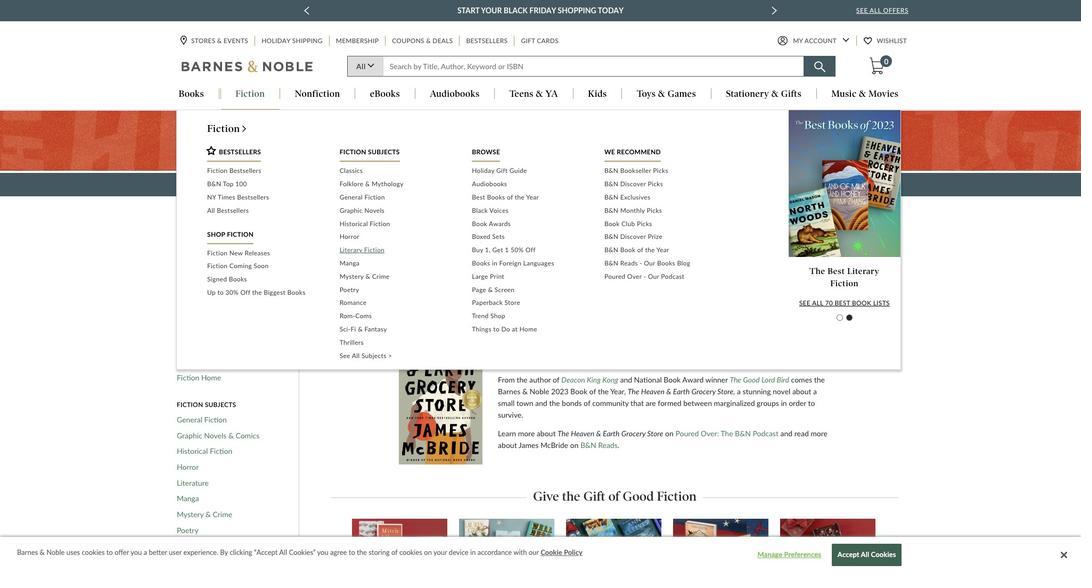 Task type: describe. For each thing, give the bounding box(es) containing it.
search image
[[814, 62, 826, 73]]

mystery inside the fiction books main content
[[177, 510, 204, 520]]

0 horizontal spatial -
[[640, 259, 642, 267]]

new inside the fiction books main content
[[177, 310, 192, 319]]

start your black friday shopping today
[[458, 6, 624, 15]]

1 vertical spatial mystery & crime link
[[177, 510, 232, 520]]

your inside the fiction books main content
[[538, 180, 556, 190]]

logo image
[[182, 60, 314, 75]]

picks right club
[[637, 220, 652, 228]]

the right comes at bottom
[[814, 376, 825, 385]]

2 discover from the top
[[621, 233, 646, 241]]

romance inside the fiction books main content
[[177, 542, 207, 551]]

books inside books button
[[179, 89, 204, 99]]

1 vertical spatial good
[[623, 489, 654, 505]]

1 vertical spatial earth
[[603, 429, 620, 439]]

0 horizontal spatial historical fiction link
[[177, 447, 232, 457]]

lists
[[874, 299, 890, 307]]

manage
[[758, 551, 783, 560]]

all left offers
[[870, 6, 882, 14]]

in inside holiday gift guide audiobooks best books of the year black voices book awards boxed sets buy 1, get 1 50% off books in foreign languages large print page & screen paperback store trend shop things to do at home
[[492, 259, 498, 267]]

shop inside the fiction books main content
[[580, 180, 600, 190]]

the right "over:"
[[721, 429, 733, 439]]

fiction inside fiction audiobooks link
[[177, 342, 199, 351]]

literary inside the best literary fiction
[[848, 267, 880, 277]]

& inside privacy alert dialog
[[40, 549, 45, 558]]

about for james
[[498, 441, 517, 450]]

a inside alert dialog
[[144, 549, 147, 558]]

2 vertical spatial our
[[648, 273, 660, 281]]

experience.
[[184, 549, 218, 558]]

the up mcbride
[[558, 429, 569, 439]]

the down kong
[[598, 387, 609, 396]]

screen
[[495, 286, 515, 294]]

fiction books main content
[[0, 111, 1082, 574]]

fantasy inside the fiction books main content
[[235, 558, 260, 567]]

ebooks inside 'button'
[[370, 89, 400, 99]]

poetry inside classics folklore & mythology general fiction graphic novels historical fiction horror literary fiction manga mystery & crime poetry romance rom-coms sci-fi & fantasy thrillers see all subjects >
[[340, 286, 359, 294]]

manga inside the fiction books main content
[[177, 495, 199, 504]]

& inside holiday gift guide audiobooks best books of the year black voices book awards boxed sets buy 1, get 1 50% off books in foreign languages large print page & screen paperback store trend shop things to do at home
[[488, 286, 493, 294]]

& right the folklore
[[365, 180, 370, 188]]

0
[[885, 57, 889, 66]]

survive.
[[498, 411, 523, 420]]

my account button
[[778, 36, 850, 46]]

coupons & deals
[[392, 37, 453, 45]]

up
[[207, 289, 216, 297]]

1 horizontal spatial good
[[743, 376, 760, 385]]

bestsellers up 100
[[229, 167, 261, 175]]

to right agree
[[349, 549, 355, 558]]

1 vertical spatial -
[[644, 273, 646, 281]]

gifts
[[782, 89, 802, 99]]

manage preferences button
[[756, 545, 823, 566]]

book inside comes the barnes & noble 2023 book of the year,
[[571, 387, 588, 396]]

list containing fiction bestsellers
[[207, 165, 324, 218]]

the up that on the right
[[628, 387, 640, 396]]

foreign
[[499, 259, 522, 267]]

1 cookies from the left
[[82, 549, 105, 558]]

the inside 'b&n bookseller picks b&n discover picks b&n exclusives b&n monthly picks book club picks b&n discover prize b&n book of the year b&n reads - our books blog poured over - our podcast'
[[645, 246, 655, 254]]

year inside holiday gift guide audiobooks best books of the year black voices book awards boxed sets buy 1, get 1 50% off books in foreign languages large print page & screen paperback store trend shop things to do at home
[[526, 193, 539, 201]]

community
[[593, 399, 629, 408]]

fiction audiobooks
[[177, 342, 240, 351]]

1 vertical spatial manga link
[[177, 495, 199, 504]]

for
[[472, 180, 483, 190]]

and up the year,
[[620, 376, 632, 385]]

& up the b&n reads link
[[596, 429, 601, 439]]

0 vertical spatial historical fiction link
[[340, 218, 456, 231]]

literary fiction link
[[340, 244, 456, 257]]

movies
[[869, 89, 899, 99]]

over:
[[701, 429, 719, 439]]

fiction inside fiction home link
[[177, 374, 199, 383]]

mcbride
[[541, 441, 568, 450]]

of inside privacy alert dialog
[[392, 549, 398, 558]]

and inside and read more about james mcbride on
[[781, 429, 793, 439]]

home inside the fiction books main content
[[201, 374, 221, 383]]

1 horizontal spatial horror link
[[340, 231, 456, 244]]

preferences
[[785, 551, 822, 560]]

bestsellers down start
[[466, 37, 508, 45]]

& down literature 'link'
[[206, 510, 211, 520]]

fiction inside 'shop fiction' heading
[[227, 230, 254, 238]]

a up marginalized
[[737, 387, 741, 396]]

stores
[[191, 37, 215, 45]]

barnes inside comes the barnes & noble 2023 book of the year,
[[498, 387, 521, 396]]

signed books link
[[207, 273, 324, 287]]

classics folklore & mythology general fiction graphic novels historical fiction horror literary fiction manga mystery & crime poetry romance rom-coms sci-fi & fantasy thrillers see all subjects >
[[340, 167, 404, 360]]

subjects inside classics folklore & mythology general fiction graphic novels historical fiction horror literary fiction manga mystery & crime poetry romance rom-coms sci-fi & fantasy thrillers see all subjects >
[[362, 352, 387, 360]]

and left many
[[630, 243, 640, 251]]

see all 70 best book lists
[[800, 299, 890, 307]]

read
[[795, 429, 809, 439]]

music
[[832, 89, 857, 99]]

1 vertical spatial poetry link
[[177, 526, 199, 536]]

romance and many more.
[[603, 243, 675, 251]]

holiday for holiday gift guide audiobooks best books of the year black voices book awards boxed sets buy 1, get 1 50% off books in foreign languages large print page & screen paperback store trend shop things to do at home
[[472, 167, 495, 175]]

& right fi
[[358, 326, 363, 334]]

& left deals
[[426, 37, 431, 45]]

buy
[[472, 246, 483, 254]]

1 horizontal spatial bestsellers link
[[465, 36, 509, 46]]

holiday inside the fiction books main content
[[620, 180, 651, 190]]

fiction audiobooks link
[[177, 342, 240, 351]]

& left the "ya"
[[536, 89, 543, 99]]

large print link
[[472, 271, 589, 284]]

fantasy inside classics folklore & mythology general fiction graphic novels historical fiction horror literary fiction manga mystery & crime poetry romance rom-coms sci-fi & fantasy thrillers see all subjects >
[[365, 326, 387, 334]]

audiobooks inside holiday gift guide audiobooks best books of the year black voices book awards boxed sets buy 1, get 1 50% off books in foreign languages large print page & screen paperback store trend shop things to do at home
[[472, 180, 507, 188]]

b&n reads .
[[581, 441, 620, 450]]

the right find on the top of page
[[407, 180, 420, 190]]

the good lord bird link
[[730, 376, 790, 385]]

0 vertical spatial mystery & crime link
[[340, 271, 456, 284]]

0 vertical spatial heaven
[[641, 387, 665, 396]]

uses
[[66, 549, 80, 558]]

bestsellers heading
[[206, 145, 261, 162]]

all inside classics folklore & mythology general fiction graphic novels historical fiction horror literary fiction manga mystery & crime poetry romance rom-coms sci-fi & fantasy thrillers see all subjects >
[[352, 352, 360, 360]]

books inside 'b&n bookseller picks b&n discover picks b&n exclusives b&n monthly picks book club picks b&n discover prize b&n book of the year b&n reads - our books blog poured over - our podcast'
[[657, 259, 676, 267]]

graphic novels link
[[340, 204, 456, 218]]

kids button
[[574, 89, 622, 100]]

about for a
[[793, 387, 812, 396]]

picks up b&n discover picks link
[[653, 167, 669, 175]]

1 vertical spatial our
[[644, 259, 656, 267]]

list for subjects
[[340, 165, 456, 363]]

gift cards
[[521, 37, 559, 45]]

crime inside classics folklore & mythology general fiction graphic novels historical fiction horror literary fiction manga mystery & crime poetry romance rom-coms sci-fi & fantasy thrillers see all subjects >
[[372, 273, 390, 281]]

learn more about the heaven & earth grocery store on poured over: the b&n podcast
[[498, 429, 779, 439]]

0 vertical spatial grocery
[[692, 387, 716, 396]]

privacy alert dialog
[[0, 538, 1082, 574]]

manage preferences
[[758, 551, 822, 560]]

0 vertical spatial general fiction link
[[340, 191, 456, 204]]

subjects for folklore & mythology
[[368, 148, 400, 156]]

off inside fiction new releases fiction coming soon signed books up to 30% off the biggest books
[[241, 289, 250, 297]]

winner
[[673, 294, 717, 309]]

today
[[598, 6, 624, 15]]

voices
[[490, 207, 509, 215]]

sets
[[492, 233, 505, 241]]

that
[[631, 399, 644, 408]]

coupons
[[392, 37, 425, 45]]

audiobooks button
[[415, 89, 494, 100]]

& up formed
[[667, 387, 672, 396]]

0 horizontal spatial romance link
[[177, 542, 207, 551]]

holiday for holiday shipping
[[262, 37, 291, 45]]

0 horizontal spatial bestsellers link
[[177, 295, 212, 304]]

barnes & noble book of the year! the heaven & earth grocery store. shop now image
[[0, 111, 1082, 171]]

down arrow image
[[843, 38, 850, 42]]

the inside privacy alert dialog
[[357, 549, 367, 558]]

coms
[[355, 312, 372, 320]]

the best literary fiction
[[810, 267, 880, 289]]

picks down b&n exclusives link
[[647, 207, 662, 215]]

all link
[[347, 56, 383, 77]]

0 vertical spatial earth
[[673, 387, 690, 396]]

deacon
[[562, 376, 585, 385]]

bonds
[[562, 399, 582, 408]]

the inside a stunning novel about a small town and the bonds of community that are formed between marginalized groups in order to survive.
[[549, 399, 560, 408]]

national
[[634, 376, 662, 385]]

holiday gift guide link
[[472, 165, 589, 178]]

accept all cookies
[[838, 551, 896, 560]]

trend
[[472, 312, 489, 320]]

best inside the best literary fiction
[[828, 267, 845, 277]]

see for see all 70 best book lists
[[800, 299, 811, 307]]

signed
[[207, 276, 227, 283]]

stores & events link
[[181, 36, 249, 46]]

picks down b&n bookseller picks link
[[648, 180, 663, 188]]

folklore & mythology link
[[340, 178, 456, 191]]

& right "music"
[[859, 89, 867, 99]]

fiction ebooks link
[[177, 358, 225, 367]]

variety
[[434, 243, 454, 251]]

bestsellers inside heading
[[219, 148, 261, 156]]

0 vertical spatial your
[[481, 6, 502, 15]]

fiction inside fiction bestsellers b&n top 100 ny times bestsellers all bestsellers
[[207, 167, 228, 175]]

& inside comes the barnes & noble 2023 book of the year,
[[523, 387, 528, 396]]

membership link
[[335, 36, 380, 46]]

marginalized
[[714, 399, 755, 408]]

to left offer at the left
[[106, 549, 113, 558]]

0 horizontal spatial general fiction link
[[177, 416, 227, 425]]

0 horizontal spatial heaven
[[571, 429, 595, 439]]

bestsellers down the times
[[217, 207, 249, 215]]

offers
[[884, 6, 909, 14]]

on up best books of the year link
[[526, 180, 536, 190]]

mystery & crime
[[177, 510, 232, 520]]

soon inside the fiction books main content
[[204, 326, 221, 335]]

and inside a stunning novel about a small town and the bonds of community that are formed between marginalized groups in order to survive.
[[535, 399, 548, 408]]

learn
[[498, 429, 516, 439]]

horror inside the fiction books main content
[[177, 463, 199, 472]]

gift inside holiday gift guide audiobooks best books of the year black voices book awards boxed sets buy 1, get 1 50% off books in foreign languages large print page & screen paperback store trend shop things to do at home
[[497, 167, 508, 175]]

stationery & gifts button
[[712, 89, 817, 100]]

guide inside holiday gift guide audiobooks best books of the year black voices book awards boxed sets buy 1, get 1 50% off books in foreign languages large print page & screen paperback store trend shop things to do at home
[[510, 167, 527, 175]]

1 horizontal spatial poetry link
[[340, 284, 456, 297]]

2 you from the left
[[317, 549, 329, 558]]

fiction inside fiction ebooks link
[[177, 358, 199, 367]]

shipping
[[292, 37, 323, 45]]

2023 b&n book of the year winner
[[513, 294, 717, 309]]

poured inside the fiction books main content
[[676, 429, 699, 439]]

new releases
[[177, 310, 222, 319]]

better
[[149, 549, 167, 558]]

podcast inside 'b&n bookseller picks b&n discover picks b&n exclusives b&n monthly picks book club picks b&n discover prize b&n book of the year b&n reads - our books blog poured over - our podcast'
[[661, 273, 685, 281]]

70
[[826, 299, 833, 307]]

fiction inside fiction button
[[236, 89, 265, 99]]

general fiction link
[[530, 243, 571, 251]]

thrillers link
[[340, 337, 456, 350]]

the down over
[[622, 294, 641, 309]]

new releases link
[[177, 310, 222, 320]]

1 horizontal spatial romance link
[[340, 297, 456, 310]]

over
[[628, 273, 642, 281]]

languages
[[523, 259, 554, 267]]

1 vertical spatial grocery
[[622, 429, 646, 439]]

gift right give
[[584, 489, 606, 505]]

on inside and read more about james mcbride on
[[570, 441, 579, 450]]

order
[[789, 399, 807, 408]]

year inside 'b&n bookseller picks b&n discover picks b&n exclusives b&n monthly picks book club picks b&n discover prize b&n book of the year b&n reads - our books blog poured over - our podcast'
[[657, 246, 670, 254]]

large
[[472, 273, 488, 281]]

the heaven & earth grocery store (2023 b&n book of the year) image
[[399, 338, 483, 465]]

browse for browse
[[472, 148, 500, 156]]

& left comics
[[229, 431, 234, 441]]

1 discover from the top
[[621, 180, 646, 188]]

fiction inside historical fiction link
[[210, 447, 232, 456]]

more inside and read more about james mcbride on
[[811, 429, 828, 439]]

fiction bestsellers link
[[207, 165, 324, 178]]

fiction bestsellers b&n top 100 ny times bestsellers all bestsellers
[[207, 167, 269, 215]]

reads inside the fiction books main content
[[598, 441, 618, 450]]

monthly
[[621, 207, 645, 215]]

& down clicking
[[228, 558, 233, 567]]

times
[[218, 193, 235, 201]]

in inside a stunning novel about a small town and the bonds of community that are formed between marginalized groups in order to survive.
[[781, 399, 787, 408]]

list
[[559, 180, 573, 190]]

50%
[[511, 246, 524, 254]]

gift up b&n exclusives link
[[653, 180, 669, 190]]

graphic inside classics folklore & mythology general fiction graphic novels historical fiction horror literary fiction manga mystery & crime poetry romance rom-coms sci-fi & fantasy thrillers see all subjects >
[[340, 207, 363, 215]]

& right stores
[[217, 37, 222, 45]]

fiction inside the best literary fiction
[[831, 278, 859, 289]]

fiction subjects for classics
[[340, 148, 400, 156]]

store inside holiday gift guide audiobooks best books of the year black voices book awards boxed sets buy 1, get 1 50% off books in foreign languages large print page & screen paperback store trend shop things to do at home
[[505, 299, 520, 307]]

best inside holiday gift guide audiobooks best books of the year black voices book awards boxed sets buy 1, get 1 50% off books in foreign languages large print page & screen paperback store trend shop things to do at home
[[472, 193, 485, 201]]

a left variety
[[430, 243, 433, 251]]

the right give
[[562, 489, 581, 505]]

& right toys
[[658, 89, 666, 99]]

2 vertical spatial best
[[835, 299, 851, 307]]

0 horizontal spatial 2023
[[513, 294, 540, 309]]

next slide / item image
[[772, 6, 777, 15]]



Task type: locate. For each thing, give the bounding box(es) containing it.
see left 70
[[800, 299, 811, 307]]

shop inside holiday gift guide audiobooks best books of the year black voices book awards boxed sets buy 1, get 1 50% off books in foreign languages large print page & screen paperback store trend shop things to do at home
[[491, 312, 506, 320]]

1 vertical spatial black
[[472, 207, 488, 215]]

1 vertical spatial noble
[[46, 549, 65, 558]]

0 vertical spatial coming
[[229, 262, 252, 270]]

poetry link
[[340, 284, 456, 297], [177, 526, 199, 536]]

browse heading
[[472, 148, 500, 162]]

0 horizontal spatial manga
[[177, 495, 199, 504]]

off inside holiday gift guide audiobooks best books of the year black voices book awards boxed sets buy 1, get 1 50% off books in foreign languages large print page & screen paperback store trend shop things to do at home
[[526, 246, 536, 254]]

general inside classics folklore & mythology general fiction graphic novels historical fiction horror literary fiction manga mystery & crime poetry romance rom-coms sci-fi & fantasy thrillers see all subjects >
[[340, 193, 363, 201]]

on down formed
[[666, 429, 674, 439]]

guide inside the fiction books main content
[[671, 180, 695, 190]]

0 horizontal spatial off
[[241, 289, 250, 297]]

0 vertical spatial best
[[472, 193, 485, 201]]

science
[[177, 558, 202, 567]]

of inside a stunning novel about a small town and the bonds of community that are formed between marginalized groups in order to survive.
[[584, 399, 591, 408]]

reads inside 'b&n bookseller picks b&n discover picks b&n exclusives b&n monthly picks book club picks b&n discover prize b&n book of the year b&n reads - our books blog poured over - our podcast'
[[621, 259, 638, 267]]

we
[[605, 148, 615, 156]]

1 vertical spatial poured
[[676, 429, 699, 439]]

noble left uses
[[46, 549, 65, 558]]

releases
[[245, 249, 270, 257], [194, 310, 222, 319]]

list for recommend
[[605, 165, 721, 284]]

general inside the fiction books main content
[[177, 416, 202, 425]]

a right novel
[[814, 387, 817, 396]]

year down audiobooks link on the top of page
[[526, 193, 539, 201]]

1 horizontal spatial new
[[229, 249, 243, 257]]

fiction subjects heading
[[340, 148, 400, 162]]

2 vertical spatial see
[[340, 352, 350, 360]]

2023 inside comes the barnes & noble 2023 book of the year,
[[551, 387, 569, 396]]

podcast down the b&n reads - our books blog link
[[661, 273, 685, 281]]

1 fiction from the left
[[463, 243, 481, 251]]

home down fiction ebooks link
[[201, 374, 221, 383]]

bestsellers inside the fiction books main content
[[177, 295, 212, 304]]

2 cookies from the left
[[400, 549, 423, 558]]

prize
[[648, 233, 663, 241]]

& down literary fiction link
[[366, 273, 370, 281]]

about up mcbride
[[537, 429, 556, 439]]

noble inside comes the barnes & noble 2023 book of the year,
[[530, 387, 550, 396]]

- up over
[[640, 259, 642, 267]]

subjects
[[368, 148, 400, 156], [362, 352, 387, 360], [205, 401, 236, 409]]

all inside accept all cookies button
[[861, 551, 870, 560]]

list containing fiction new releases
[[207, 247, 324, 300]]

we recommend heading
[[605, 148, 661, 162]]

0 horizontal spatial mystery & crime link
[[177, 510, 232, 520]]

poetry down mystery & crime
[[177, 526, 199, 535]]

bestsellers
[[466, 37, 508, 45], [219, 148, 261, 156], [229, 167, 261, 175], [237, 193, 269, 201], [217, 207, 249, 215], [177, 295, 212, 304]]

more
[[518, 429, 535, 439], [811, 429, 828, 439]]

historical inside classics folklore & mythology general fiction graphic novels historical fiction horror literary fiction manga mystery & crime poetry romance rom-coms sci-fi & fantasy thrillers see all subjects >
[[340, 220, 368, 228]]

2 horizontal spatial about
[[793, 387, 812, 396]]

subjects inside the fiction books main content
[[205, 401, 236, 409]]

gift left cards
[[521, 37, 536, 45]]

biggest
[[264, 289, 286, 297]]

novels inside classics folklore & mythology general fiction graphic novels historical fiction horror literary fiction manga mystery & crime poetry romance rom-coms sci-fi & fantasy thrillers see all subjects >
[[365, 207, 385, 215]]

1 horizontal spatial horror
[[340, 233, 360, 241]]

the inside fiction new releases fiction coming soon signed books up to 30% off the biggest books
[[252, 289, 262, 297]]

0 vertical spatial holiday
[[262, 37, 291, 45]]

on inside privacy alert dialog
[[424, 549, 432, 558]]

1 vertical spatial browse
[[407, 243, 428, 251]]

see left offers
[[857, 6, 868, 14]]

you right offer at the left
[[131, 549, 142, 558]]

1 vertical spatial discover
[[621, 233, 646, 241]]

books
[[179, 89, 204, 99], [487, 193, 505, 201], [546, 221, 591, 242], [472, 259, 490, 267], [657, 259, 676, 267], [229, 276, 247, 283], [287, 289, 306, 297]]

2 vertical spatial holiday
[[620, 180, 651, 190]]

1 horizontal spatial about
[[537, 429, 556, 439]]

0 vertical spatial good
[[743, 376, 760, 385]]

novels up historical fiction
[[204, 431, 227, 441]]

cards
[[537, 37, 559, 45]]

0 vertical spatial general
[[340, 193, 363, 201]]

0 horizontal spatial general
[[177, 416, 202, 425]]

sci-fi & fantasy link
[[340, 323, 456, 337]]

0 vertical spatial romance
[[340, 299, 367, 307]]

1 horizontal spatial novels
[[365, 207, 385, 215]]

gift left for
[[454, 180, 469, 190]]

0 horizontal spatial horror
[[177, 463, 199, 472]]

1 vertical spatial general fiction link
[[177, 416, 227, 425]]

subjects for graphic novels & comics
[[205, 401, 236, 409]]

horror up literary fiction link
[[340, 233, 360, 241]]

1 horizontal spatial historical
[[340, 220, 368, 228]]

our inside the fiction books main content
[[602, 180, 618, 190]]

1 vertical spatial horror
[[177, 463, 199, 472]]

books button
[[164, 89, 219, 100]]

navigation
[[0, 212, 1082, 221]]

2 vertical spatial about
[[498, 441, 517, 450]]

literary inside classics folklore & mythology general fiction graphic novels historical fiction horror literary fiction manga mystery & crime poetry romance rom-coms sci-fi & fantasy thrillers see all subjects >
[[340, 246, 362, 254]]

book inside holiday gift guide audiobooks best books of the year black voices book awards boxed sets buy 1, get 1 50% off books in foreign languages large print page & screen paperback store trend shop things to do at home
[[472, 220, 487, 228]]

awards
[[489, 220, 511, 228]]

b&n discover prize link
[[605, 231, 721, 244]]

0 vertical spatial podcast
[[661, 273, 685, 281]]

0 horizontal spatial you
[[131, 549, 142, 558]]

home inside holiday gift guide audiobooks best books of the year black voices book awards boxed sets buy 1, get 1 50% off books in foreign languages large print page & screen paperback store trend shop things to do at home
[[520, 326, 538, 334]]

fiction subjects up general fiction
[[177, 401, 236, 409]]

1 horizontal spatial see
[[800, 299, 811, 307]]

0 vertical spatial discover
[[621, 180, 646, 188]]

poetry up rom-
[[340, 286, 359, 294]]

1 vertical spatial historical
[[177, 447, 208, 456]]

1 horizontal spatial general
[[340, 193, 363, 201]]

bookseller
[[621, 167, 652, 175]]

about down learn on the bottom left of the page
[[498, 441, 517, 450]]

subjects inside heading
[[368, 148, 400, 156]]

podcast down groups
[[753, 429, 779, 439]]

clicking
[[230, 549, 252, 558]]

0 horizontal spatial poetry
[[177, 526, 199, 535]]

about inside and read more about james mcbride on
[[498, 441, 517, 450]]

0 vertical spatial poured
[[605, 273, 626, 281]]

in down novel
[[781, 399, 787, 408]]

of inside holiday gift guide audiobooks best books of the year black voices book awards boxed sets buy 1, get 1 50% off books in foreign languages large print page & screen paperback store trend shop things to do at home
[[507, 193, 513, 201]]

heaven up are
[[641, 387, 665, 396]]

& right page
[[488, 286, 493, 294]]

store down screen
[[505, 299, 520, 307]]

between
[[684, 399, 712, 408]]

our
[[529, 549, 539, 558]]

2023 up trend shop link
[[513, 294, 540, 309]]

from the author of deacon king kong and national book award winner the good lord bird
[[498, 376, 790, 385]]

shop fiction heading
[[207, 230, 254, 244]]

year down 'b&n discover prize' link
[[657, 246, 670, 254]]

1 horizontal spatial fiction subjects
[[340, 148, 400, 156]]

Search by Title, Author, Keyword or ISBN text field
[[383, 56, 805, 77]]

fiction home
[[177, 374, 221, 383]]

graphic inside the fiction books main content
[[177, 431, 202, 441]]

exclusives
[[621, 193, 651, 201]]

romance
[[340, 299, 367, 307], [177, 542, 207, 551]]

see down "thrillers"
[[340, 352, 350, 360]]

coming soon
[[177, 326, 221, 335]]

mystery & crime link
[[340, 271, 456, 284], [177, 510, 232, 520]]

the inside the best literary fiction
[[810, 267, 826, 277]]

coming inside fiction new releases fiction coming soon signed books up to 30% off the biggest books
[[229, 262, 252, 270]]

manga link
[[340, 257, 456, 271], [177, 495, 199, 504]]

0 vertical spatial manga
[[340, 259, 360, 267]]

discover up the romance and many more.
[[621, 233, 646, 241]]

historical fiction link
[[340, 218, 456, 231], [177, 447, 232, 457]]

2 vertical spatial year
[[644, 294, 670, 309]]

- right over
[[644, 273, 646, 281]]

1 vertical spatial soon
[[204, 326, 221, 335]]

b&n exclusives link
[[605, 191, 721, 204]]

bestsellers link down start
[[465, 36, 509, 46]]

subjects up general fiction
[[205, 401, 236, 409]]

0 horizontal spatial manga link
[[177, 495, 199, 504]]

0 horizontal spatial barnes
[[17, 549, 38, 558]]

about inside a stunning novel about a small town and the bonds of community that are formed between marginalized groups in order to survive.
[[793, 387, 812, 396]]

1 horizontal spatial crime
[[372, 273, 390, 281]]

coming down new releases link
[[177, 326, 202, 335]]

fiction subjects up classics
[[340, 148, 400, 156]]

our down we on the right top of the page
[[602, 180, 618, 190]]

poetry inside the fiction books main content
[[177, 526, 199, 535]]

see for see all offers
[[857, 6, 868, 14]]

1 horizontal spatial reads
[[621, 259, 638, 267]]

subjects up classics link
[[368, 148, 400, 156]]

fiction link
[[207, 123, 379, 135]]

in up print on the left of page
[[492, 259, 498, 267]]

paperback
[[472, 299, 503, 307]]

genres
[[483, 243, 501, 251]]

0 vertical spatial 2023
[[513, 294, 540, 309]]

to left do
[[494, 326, 500, 334]]

you left agree
[[317, 549, 329, 558]]

0 horizontal spatial store
[[505, 299, 520, 307]]

2 vertical spatial in
[[470, 549, 476, 558]]

fiction new releases fiction coming soon signed books up to 30% off the biggest books
[[207, 249, 306, 297]]

get
[[493, 246, 503, 254]]

fantasy down coms
[[365, 326, 387, 334]]

0 vertical spatial subjects
[[368, 148, 400, 156]]

1 vertical spatial guide
[[671, 180, 695, 190]]

more up the 'james'
[[518, 429, 535, 439]]

fiction down 'boxed'
[[463, 243, 481, 251]]

1 vertical spatial bestsellers link
[[177, 295, 212, 304]]

the
[[407, 180, 420, 190], [515, 193, 525, 201], [645, 246, 655, 254], [252, 289, 262, 297], [622, 294, 641, 309], [517, 376, 528, 385], [814, 376, 825, 385], [598, 387, 609, 396], [549, 399, 560, 408], [562, 489, 581, 505], [357, 549, 367, 558]]

romance up science
[[177, 542, 207, 551]]

fiction
[[236, 89, 265, 99], [207, 123, 240, 135], [340, 148, 366, 156], [207, 167, 228, 175], [365, 193, 385, 201], [370, 220, 390, 228], [491, 221, 542, 242], [227, 230, 254, 238], [364, 246, 385, 254], [207, 249, 228, 257], [207, 262, 228, 270], [831, 278, 859, 289], [206, 280, 233, 288], [177, 342, 199, 351], [177, 358, 199, 367], [177, 374, 199, 383], [177, 401, 203, 409], [204, 416, 227, 425], [210, 447, 232, 456], [657, 489, 697, 505], [204, 558, 226, 567]]

0 vertical spatial poetry
[[340, 286, 359, 294]]

poetry
[[340, 286, 359, 294], [177, 526, 199, 535]]

0 horizontal spatial novels
[[204, 431, 227, 441]]

0 vertical spatial historical
[[340, 220, 368, 228]]

previous slide / item image
[[304, 6, 310, 15]]

general fiction link up the graphic novels & comics
[[177, 416, 227, 425]]

podcast inside the fiction books main content
[[753, 429, 779, 439]]

crime inside the fiction books main content
[[213, 510, 232, 520]]

bestsellers image
[[206, 145, 217, 156]]

to inside fiction new releases fiction coming soon signed books up to 30% off the biggest books
[[218, 289, 224, 297]]

1 horizontal spatial store
[[648, 429, 664, 439]]

1 you from the left
[[131, 549, 142, 558]]

novel
[[773, 387, 791, 396]]

holiday up exclusives
[[620, 180, 651, 190]]

graphic novels & comics link
[[177, 431, 260, 441]]

cart image
[[870, 58, 885, 75]]

0 horizontal spatial in
[[470, 549, 476, 558]]

ya
[[546, 89, 558, 99]]

1 vertical spatial historical fiction link
[[177, 447, 232, 457]]

browse fiction
[[177, 280, 233, 288]]

list containing holiday gift guide
[[472, 165, 589, 337]]

audiobooks inside the fiction books main content
[[201, 342, 240, 351]]

releases inside the fiction books main content
[[194, 310, 222, 319]]

holiday left shipping
[[262, 37, 291, 45]]

page
[[472, 286, 486, 294]]

your
[[434, 549, 447, 558]]

1 horizontal spatial black
[[504, 6, 528, 15]]

in inside privacy alert dialog
[[470, 549, 476, 558]]

gift cards link
[[520, 36, 560, 46]]

guide up b&n exclusives link
[[671, 180, 695, 190]]

noble down author on the bottom of the page
[[530, 387, 550, 396]]

2 horizontal spatial browse
[[472, 148, 500, 156]]

from
[[498, 376, 515, 385]]

1
[[505, 246, 509, 254]]

1 horizontal spatial coming
[[229, 262, 252, 270]]

1 vertical spatial podcast
[[753, 429, 779, 439]]

1 horizontal spatial 2023
[[551, 387, 569, 396]]

things
[[472, 326, 492, 334]]

all left 70
[[813, 299, 824, 307]]

see inside classics folklore & mythology general fiction graphic novels historical fiction horror literary fiction manga mystery & crime poetry romance rom-coms sci-fi & fantasy thrillers see all subjects >
[[340, 352, 350, 360]]

general fiction link down find on the top of page
[[340, 191, 456, 204]]

new inside fiction new releases fiction coming soon signed books up to 30% off the biggest books
[[229, 249, 243, 257]]

0 horizontal spatial shop
[[207, 230, 225, 238]]

1 horizontal spatial manga link
[[340, 257, 456, 271]]

0 horizontal spatial releases
[[194, 310, 222, 319]]

releases inside fiction new releases fiction coming soon signed books up to 30% off the biggest books
[[245, 249, 270, 257]]

horror link up literature
[[177, 463, 199, 472]]

& left gifts
[[772, 89, 779, 99]]

historical down the folklore
[[340, 220, 368, 228]]

0 vertical spatial -
[[640, 259, 642, 267]]

with
[[514, 549, 527, 558]]

general down the folklore
[[340, 193, 363, 201]]

2 vertical spatial browse
[[177, 280, 205, 288]]

all right "accept
[[279, 549, 287, 558]]

romance inside classics folklore & mythology general fiction graphic novels historical fiction horror literary fiction manga mystery & crime poetry romance rom-coms sci-fi & fantasy thrillers see all subjects >
[[340, 299, 367, 307]]

novels inside the fiction books main content
[[204, 431, 227, 441]]

"accept
[[254, 549, 278, 558]]

1 vertical spatial best
[[828, 267, 845, 277]]

1 horizontal spatial fantasy
[[365, 326, 387, 334]]

book
[[472, 220, 487, 228], [605, 220, 620, 228], [621, 246, 636, 254], [574, 294, 604, 309], [852, 299, 872, 307], [664, 376, 681, 385], [571, 387, 588, 396]]

all down "thrillers"
[[352, 352, 360, 360]]

ebooks
[[370, 89, 400, 99], [201, 358, 225, 367]]

horror inside classics folklore & mythology general fiction graphic novels historical fiction horror literary fiction manga mystery & crime poetry romance rom-coms sci-fi & fantasy thrillers see all subjects >
[[340, 233, 360, 241]]

holiday
[[262, 37, 291, 45], [472, 167, 495, 175], [620, 180, 651, 190]]

list
[[207, 165, 324, 218], [340, 165, 456, 363], [472, 165, 589, 337], [605, 165, 721, 284], [207, 247, 324, 300]]

all inside all link
[[356, 62, 366, 71]]

browse up for
[[472, 148, 500, 156]]

fiction inside fiction subjects heading
[[340, 148, 366, 156]]

0 vertical spatial ebooks
[[370, 89, 400, 99]]

1 vertical spatial off
[[241, 289, 250, 297]]

holiday shipping
[[262, 37, 323, 45]]

b&n inside fiction bestsellers b&n top 100 ny times bestsellers all bestsellers
[[207, 180, 221, 188]]

year inside the fiction books main content
[[644, 294, 670, 309]]

thrillers
[[340, 339, 364, 347]]

classics
[[340, 167, 363, 175]]

barnes left uses
[[17, 549, 38, 558]]

b&n discover picks link
[[605, 178, 721, 191]]

membership
[[336, 37, 379, 45]]

manga down literary fiction link
[[340, 259, 360, 267]]

manga link down literature 'link'
[[177, 495, 199, 504]]

0 horizontal spatial reads
[[598, 441, 618, 450]]

black left voices
[[472, 207, 488, 215]]

stationery & gifts
[[726, 89, 802, 99]]

coming up 30%
[[229, 262, 252, 270]]

graphic novels & comics
[[177, 431, 260, 441]]

all inside fiction bestsellers b&n top 100 ny times bestsellers all bestsellers
[[207, 207, 215, 215]]

james
[[519, 441, 539, 450]]

b&n top 100 link
[[207, 178, 324, 191]]

1 horizontal spatial releases
[[245, 249, 270, 257]]

audiobooks inside button
[[430, 89, 480, 99]]

things to do at home link
[[472, 323, 589, 337]]

1 horizontal spatial shop
[[491, 312, 506, 320]]

earth up the .
[[603, 429, 620, 439]]

all down ny
[[207, 207, 215, 215]]

0 horizontal spatial black
[[472, 207, 488, 215]]

mystery & crime link down literary fiction link
[[340, 271, 456, 284]]

.
[[618, 441, 620, 450]]

1 horizontal spatial cookies
[[400, 549, 423, 558]]

2 vertical spatial shop
[[491, 312, 506, 320]]

page & screen link
[[472, 284, 589, 297]]

cookies
[[871, 551, 896, 560]]

podcast
[[661, 273, 685, 281], [753, 429, 779, 439]]

& left uses
[[40, 549, 45, 558]]

the inside holiday gift guide audiobooks best books of the year black voices book awards boxed sets buy 1, get 1 50% off books in foreign languages large print page & screen paperback store trend shop things to do at home
[[515, 193, 525, 201]]

noble inside privacy alert dialog
[[46, 549, 65, 558]]

on right mcbride
[[570, 441, 579, 450]]

2 fiction from the left
[[553, 243, 571, 251]]

cookies
[[82, 549, 105, 558], [400, 549, 423, 558]]

bestsellers up new releases
[[177, 295, 212, 304]]

graphic down the folklore
[[340, 207, 363, 215]]

games
[[668, 89, 696, 99]]

2 horizontal spatial shop
[[580, 180, 600, 190]]

1 horizontal spatial poured
[[676, 429, 699, 439]]

user image
[[778, 36, 788, 46]]

crime
[[372, 273, 390, 281], [213, 510, 232, 520]]

the left "bonds"
[[549, 399, 560, 408]]

0 vertical spatial romance link
[[340, 297, 456, 310]]

ebooks inside the fiction books main content
[[201, 358, 225, 367]]

bestsellers link up new releases
[[177, 295, 212, 304]]

bestsellers down b&n top 100 link
[[237, 193, 269, 201]]

b&n book of the year link
[[605, 244, 721, 257]]

in
[[492, 259, 498, 267], [781, 399, 787, 408], [470, 549, 476, 558]]

0 horizontal spatial earth
[[603, 429, 620, 439]]

poetry link down mystery & crime
[[177, 526, 199, 536]]

about down comes at bottom
[[793, 387, 812, 396]]

list containing b&n bookseller picks
[[605, 165, 721, 284]]

0 vertical spatial soon
[[254, 262, 269, 270]]

manga inside classics folklore & mythology general fiction graphic novels historical fiction horror literary fiction manga mystery & crime poetry romance rom-coms sci-fi & fantasy thrillers see all subjects >
[[340, 259, 360, 267]]

romance link up science
[[177, 542, 207, 551]]

0 horizontal spatial horror link
[[177, 463, 199, 472]]

list containing classics
[[340, 165, 456, 363]]

a left 'better'
[[144, 549, 147, 558]]

store inside the fiction books main content
[[648, 429, 664, 439]]

shop right "list"
[[580, 180, 600, 190]]

1 vertical spatial holiday
[[472, 167, 495, 175]]

to inside holiday gift guide audiobooks best books of the year black voices book awards boxed sets buy 1, get 1 50% off books in foreign languages large print page & screen paperback store trend shop things to do at home
[[494, 326, 500, 334]]

2 more from the left
[[811, 429, 828, 439]]

nonfiction button
[[280, 89, 355, 100]]

the up store, at bottom
[[730, 376, 742, 385]]

0 button
[[869, 55, 893, 75]]

1 horizontal spatial heaven
[[641, 387, 665, 396]]

best right 70
[[835, 299, 851, 307]]

poured over: the b&n podcast link
[[676, 429, 779, 439]]

the right from
[[517, 376, 528, 385]]

1 vertical spatial mystery
[[177, 510, 204, 520]]

poured
[[605, 273, 626, 281], [676, 429, 699, 439]]

sci-
[[340, 326, 351, 334]]

0 vertical spatial poetry link
[[340, 284, 456, 297]]

many
[[642, 243, 657, 251]]

1 more from the left
[[518, 429, 535, 439]]

1 vertical spatial poetry
[[177, 526, 199, 535]]

the down audiobooks link on the top of page
[[515, 193, 525, 201]]

1 vertical spatial barnes
[[17, 549, 38, 558]]

0 vertical spatial manga link
[[340, 257, 456, 271]]

0 horizontal spatial podcast
[[661, 273, 685, 281]]

coming inside the fiction books main content
[[177, 326, 202, 335]]

guide up audiobooks link on the top of page
[[510, 167, 527, 175]]

0 vertical spatial black
[[504, 6, 528, 15]]

toys & games button
[[622, 89, 711, 100]]

award
[[683, 376, 704, 385]]

poured inside 'b&n bookseller picks b&n discover picks b&n exclusives b&n monthly picks book club picks b&n discover prize b&n book of the year b&n reads - our books blog poured over - our podcast'
[[605, 273, 626, 281]]

1 horizontal spatial mystery & crime link
[[340, 271, 456, 284]]

1 vertical spatial romance link
[[177, 542, 207, 551]]

None field
[[383, 56, 805, 77]]

shop inside 'shop fiction' heading
[[207, 230, 225, 238]]

books inside the fiction books main content
[[546, 221, 591, 242]]

1 horizontal spatial historical fiction link
[[340, 218, 456, 231]]

list for fiction
[[207, 247, 324, 300]]

the down prize
[[645, 246, 655, 254]]

browse for browse a variety of fiction genres including general fiction
[[407, 243, 428, 251]]

stores & events
[[191, 37, 248, 45]]

browse for browse fiction
[[177, 280, 205, 288]]

black inside holiday gift guide audiobooks best books of the year black voices book awards boxed sets buy 1, get 1 50% off books in foreign languages large print page & screen paperback store trend shop things to do at home
[[472, 207, 488, 215]]

0 vertical spatial releases
[[245, 249, 270, 257]]

small
[[498, 399, 515, 408]]

holiday up for
[[472, 167, 495, 175]]

of inside comes the barnes & noble 2023 book of the year,
[[590, 387, 596, 396]]

top
[[223, 180, 234, 188]]

fiction subjects for general fiction
[[177, 401, 236, 409]]

mythology
[[372, 180, 404, 188]]



Task type: vqa. For each thing, say whether or not it's contained in the screenshot.
The Skandar And The Unicorn Thief link
no



